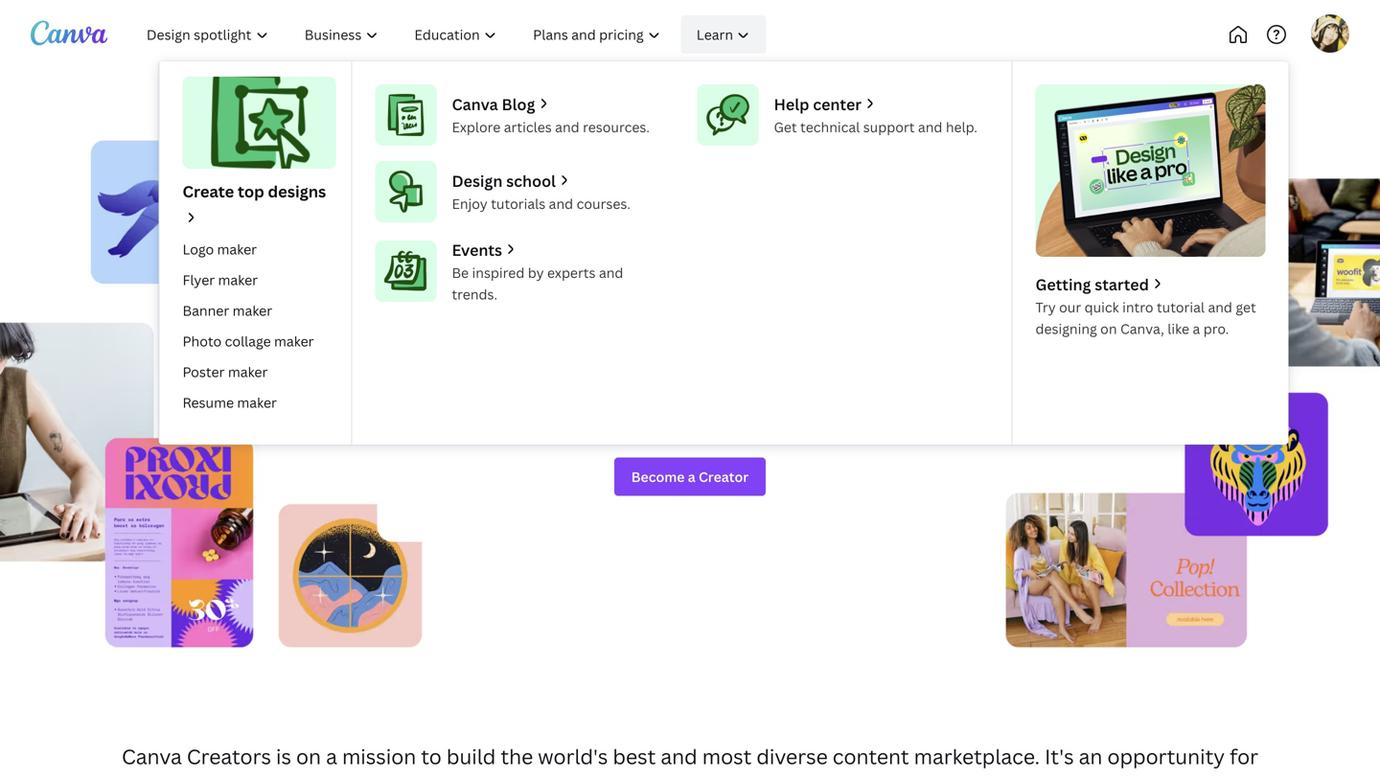 Task type: locate. For each thing, give the bounding box(es) containing it.
and right the articles
[[555, 118, 579, 136]]

0 horizontal spatial like
[[699, 278, 774, 341]]

designing
[[1035, 320, 1097, 338]]

canva up designers,
[[122, 743, 182, 770]]

2 vertical spatial a
[[326, 743, 337, 770]]

create
[[183, 181, 234, 202], [552, 218, 710, 281]]

create top designs
[[183, 181, 326, 202]]

and
[[555, 118, 579, 136], [918, 118, 942, 136], [549, 195, 573, 213], [599, 264, 623, 282], [1208, 298, 1232, 316], [661, 743, 697, 770], [544, 775, 581, 779]]

to
[[421, 743, 442, 770], [840, 775, 861, 779]]

0 horizontal spatial a
[[326, 743, 337, 770]]

0 horizontal spatial for
[[719, 218, 791, 281]]

banner
[[183, 301, 229, 319]]

0 vertical spatial a
[[800, 218, 828, 281]]

and up pro.
[[1208, 298, 1232, 316]]

support
[[863, 118, 915, 136]]

no
[[784, 278, 842, 341]]

logo maker link
[[175, 234, 336, 265]]

poster maker
[[183, 363, 268, 381]]

photo
[[183, 332, 222, 350]]

maker for poster maker
[[228, 363, 268, 381]]

learn button
[[681, 15, 766, 54]]

0 horizontal spatial on
[[296, 743, 321, 770]]

maker down collage
[[228, 363, 268, 381]]

and right the experts
[[599, 264, 623, 282]]

world's
[[538, 743, 608, 770]]

get technical support and help.
[[774, 118, 977, 136]]

create left the top
[[183, 181, 234, 202]]

1 horizontal spatial like
[[1168, 320, 1189, 338]]

like
[[699, 278, 774, 341], [1168, 320, 1189, 338]]

0 horizontal spatial canva
[[122, 743, 182, 770]]

to down content
[[840, 775, 861, 779]]

on right is
[[296, 743, 321, 770]]

work
[[976, 775, 1022, 779]]

1 horizontal spatial create
[[552, 218, 710, 281]]

1 horizontal spatial a
[[800, 218, 828, 281]]

pro.
[[1203, 320, 1229, 338]]

banner maker
[[183, 301, 272, 319]]

maker up flyer maker at the top left
[[217, 240, 257, 258]]

be inspired by experts and trends.
[[452, 264, 623, 303]]

like down "tutorial"
[[1168, 320, 1189, 338]]

designs
[[268, 181, 326, 202]]

a inside the create for a marketplace like no other
[[800, 218, 828, 281]]

maker up banner maker
[[218, 271, 258, 289]]

1 vertical spatial create
[[552, 218, 710, 281]]

1 vertical spatial on
[[296, 743, 321, 770]]

maker
[[217, 240, 257, 258], [218, 271, 258, 289], [233, 301, 272, 319], [274, 332, 314, 350], [228, 363, 268, 381], [237, 393, 277, 411]]

the
[[501, 743, 533, 770]]

create for for
[[552, 218, 710, 281]]

create inside the create for a marketplace like no other
[[552, 218, 710, 281]]

0 vertical spatial create
[[183, 181, 234, 202]]

flyer maker link
[[175, 265, 336, 295]]

creators
[[187, 743, 271, 770]]

1 vertical spatial to
[[840, 775, 861, 779]]

enjoy
[[452, 195, 488, 213]]

other
[[851, 278, 980, 341]]

a
[[800, 218, 828, 281], [1193, 320, 1200, 338], [326, 743, 337, 770]]

on inside try our quick intro tutorial and get designing on canva, like a pro.
[[1100, 320, 1117, 338]]

their
[[925, 775, 971, 779]]

help.
[[946, 118, 977, 136]]

canva up explore
[[452, 94, 498, 115]]

maker for flyer maker
[[218, 271, 258, 289]]

banner maker link
[[175, 295, 336, 326]]

poster
[[183, 363, 225, 381]]

maker for resume maker
[[237, 393, 277, 411]]

85
[[1122, 775, 1146, 779]]

blog
[[502, 94, 535, 115]]

create for top
[[183, 181, 234, 202]]

subject
[[586, 775, 658, 779]]

1 vertical spatial canva
[[122, 743, 182, 770]]

and inside be inspired by experts and trends.
[[599, 264, 623, 282]]

to up illustrators,
[[421, 743, 442, 770]]

like inside the create for a marketplace like no other
[[699, 278, 774, 341]]

maker for logo maker
[[217, 240, 257, 258]]

try our quick intro tutorial and get designing on canva, like a pro.
[[1035, 298, 1256, 338]]

maker down flyer maker link in the left of the page
[[233, 301, 272, 319]]

0 vertical spatial for
[[719, 218, 791, 281]]

and down school
[[549, 195, 573, 213]]

started
[[1095, 274, 1149, 295]]

matter
[[663, 775, 729, 779]]

an
[[1079, 743, 1102, 770]]

canva inside canva creators is on a mission to build the world's best and most diverse content marketplace. it's an opportunity for designers, photographers, illustrators, artists, and subject matter specialists to share their work with over 85 million canv
[[122, 743, 182, 770]]

designers,
[[99, 775, 197, 779]]

marketplace.
[[914, 743, 1040, 770]]

top
[[238, 181, 264, 202]]

technical
[[800, 118, 860, 136]]

create inside learn menu
[[183, 181, 234, 202]]

2 horizontal spatial a
[[1193, 320, 1200, 338]]

resume maker link
[[175, 387, 336, 418]]

maker down poster maker link
[[237, 393, 277, 411]]

0 vertical spatial on
[[1100, 320, 1117, 338]]

marketplace
[[400, 278, 690, 341]]

a inside canva creators is on a mission to build the world's best and most diverse content marketplace. it's an opportunity for designers, photographers, illustrators, artists, and subject matter specialists to share their work with over 85 million canv
[[326, 743, 337, 770]]

canva inside learn menu
[[452, 94, 498, 115]]

0 horizontal spatial create
[[183, 181, 234, 202]]

for inside canva creators is on a mission to build the world's best and most diverse content marketplace. it's an opportunity for designers, photographers, illustrators, artists, and subject matter specialists to share their work with over 85 million canv
[[1230, 743, 1258, 770]]

million
[[1151, 775, 1216, 779]]

1 horizontal spatial for
[[1230, 743, 1258, 770]]

articles
[[504, 118, 552, 136]]

create down courses.
[[552, 218, 710, 281]]

like left no
[[699, 278, 774, 341]]

1 horizontal spatial canva
[[452, 94, 498, 115]]

illustrators,
[[357, 775, 468, 779]]

1 vertical spatial a
[[1193, 320, 1200, 338]]

0 vertical spatial to
[[421, 743, 442, 770]]

events
[[452, 240, 502, 260]]

canva
[[452, 94, 498, 115], [122, 743, 182, 770]]

center
[[813, 94, 862, 115]]

1 horizontal spatial on
[[1100, 320, 1117, 338]]

for
[[719, 218, 791, 281], [1230, 743, 1258, 770]]

1 vertical spatial for
[[1230, 743, 1258, 770]]

flyer maker
[[183, 271, 258, 289]]

0 vertical spatial canva
[[452, 94, 498, 115]]

canva for blog
[[452, 94, 498, 115]]

by
[[528, 264, 544, 282]]

on down quick
[[1100, 320, 1117, 338]]



Task type: vqa. For each thing, say whether or not it's contained in the screenshot.


Task type: describe. For each thing, give the bounding box(es) containing it.
most
[[702, 743, 752, 770]]

photographers,
[[202, 775, 352, 779]]

0 horizontal spatial to
[[421, 743, 442, 770]]

create top designs link
[[175, 77, 336, 230]]

help center
[[774, 94, 862, 115]]

courses.
[[577, 195, 631, 213]]

share
[[866, 775, 920, 779]]

maker for banner maker
[[233, 301, 272, 319]]

diverse
[[756, 743, 828, 770]]

and down the "world's"
[[544, 775, 581, 779]]

resume maker
[[183, 393, 277, 411]]

logo maker
[[183, 240, 257, 258]]

getting started
[[1035, 274, 1149, 295]]

specialists
[[734, 775, 836, 779]]

enjoy tutorials and courses.
[[452, 195, 631, 213]]

top level navigation element
[[130, 15, 1288, 445]]

learn menu
[[159, 61, 1288, 445]]

experts
[[547, 264, 596, 282]]

and up matter
[[661, 743, 697, 770]]

1 horizontal spatial to
[[840, 775, 861, 779]]

explore
[[452, 118, 501, 136]]

over
[[1074, 775, 1117, 779]]

with
[[1027, 775, 1069, 779]]

tutorial
[[1157, 298, 1205, 316]]

flyer
[[183, 271, 215, 289]]

create for a marketplace like no other
[[400, 218, 980, 341]]

resume
[[183, 393, 234, 411]]

best
[[613, 743, 656, 770]]

design school
[[452, 171, 556, 191]]

artists,
[[473, 775, 540, 779]]

is
[[276, 743, 291, 770]]

collage
[[225, 332, 271, 350]]

school
[[506, 171, 556, 191]]

help
[[774, 94, 809, 115]]

build
[[446, 743, 496, 770]]

opportunity
[[1107, 743, 1225, 770]]

logo
[[183, 240, 214, 258]]

and left help.
[[918, 118, 942, 136]]

canva,
[[1120, 320, 1164, 338]]

explore articles and resources.
[[452, 118, 650, 136]]

design
[[452, 171, 503, 191]]

learn
[[697, 25, 733, 43]]

be
[[452, 264, 469, 282]]

quick
[[1084, 298, 1119, 316]]

like inside try our quick intro tutorial and get designing on canva, like a pro.
[[1168, 320, 1189, 338]]

photo collage maker
[[183, 332, 314, 350]]

maker right collage
[[274, 332, 314, 350]]

canva creators is on a mission to build the world's best and most diverse content marketplace. it's an opportunity for designers, photographers, illustrators, artists, and subject matter specialists to share their work with over 85 million canv
[[99, 743, 1281, 779]]

on inside canva creators is on a mission to build the world's best and most diverse content marketplace. it's an opportunity for designers, photographers, illustrators, artists, and subject matter specialists to share their work with over 85 million canv
[[296, 743, 321, 770]]

resources.
[[583, 118, 650, 136]]

and inside try our quick intro tutorial and get designing on canva, like a pro.
[[1208, 298, 1232, 316]]

it's
[[1045, 743, 1074, 770]]

photo collage maker link
[[175, 326, 336, 357]]

try
[[1035, 298, 1056, 316]]

canva for creators
[[122, 743, 182, 770]]

our
[[1059, 298, 1081, 316]]

get
[[774, 118, 797, 136]]

inspired
[[472, 264, 525, 282]]

canva blog
[[452, 94, 535, 115]]

getting
[[1035, 274, 1091, 295]]

tutorials
[[491, 195, 546, 213]]

trends.
[[452, 285, 497, 303]]

get
[[1236, 298, 1256, 316]]

intro
[[1122, 298, 1153, 316]]

a inside try our quick intro tutorial and get designing on canva, like a pro.
[[1193, 320, 1200, 338]]

for inside the create for a marketplace like no other
[[719, 218, 791, 281]]

mission
[[342, 743, 416, 770]]

poster maker link
[[175, 357, 336, 387]]

content
[[833, 743, 909, 770]]



